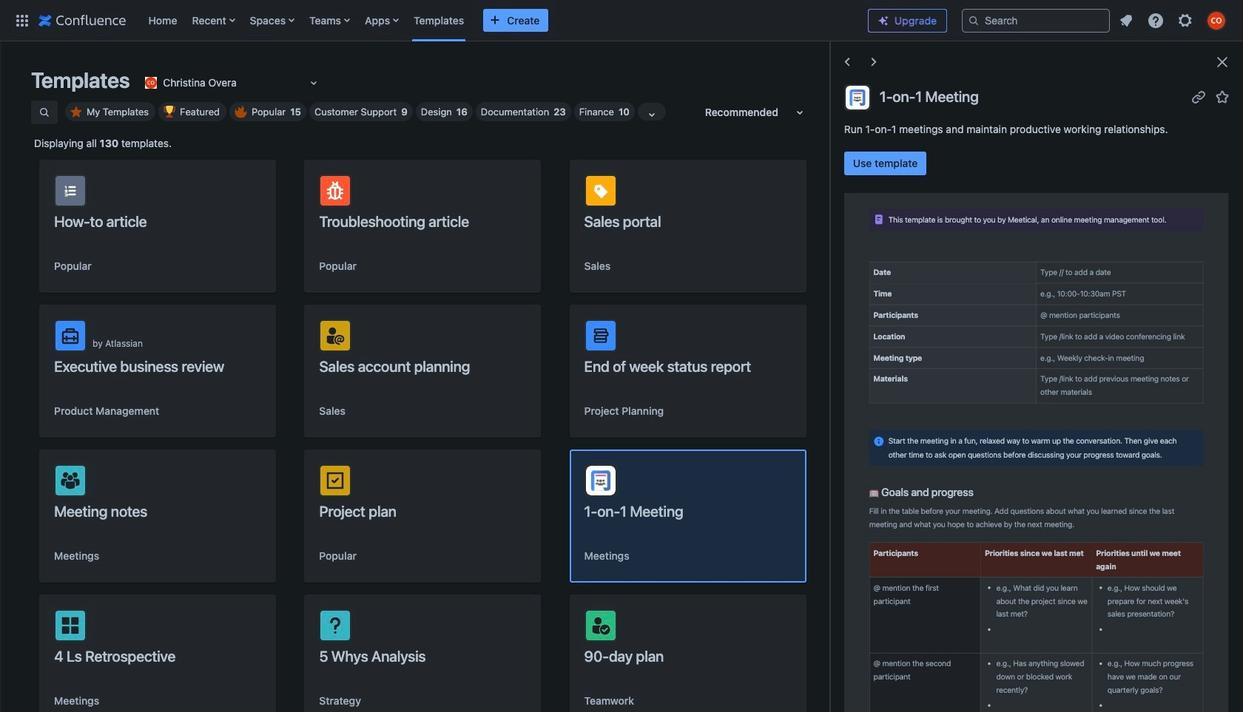 Task type: locate. For each thing, give the bounding box(es) containing it.
Search field
[[962, 9, 1110, 32]]

notification icon image
[[1117, 11, 1135, 29]]

confluence image
[[38, 11, 126, 29], [38, 11, 126, 29]]

None search field
[[962, 9, 1110, 32]]

help icon image
[[1147, 11, 1165, 29]]

list
[[141, 0, 856, 41], [1113, 7, 1234, 34]]

close image
[[1214, 53, 1231, 71]]

open search bar image
[[38, 107, 50, 118]]

more categories image
[[643, 106, 661, 124]]

1 horizontal spatial list
[[1113, 7, 1234, 34]]

None text field
[[142, 75, 145, 90]]

star 1-on-1 meeting image
[[1214, 88, 1231, 105]]

banner
[[0, 0, 1243, 44]]

0 horizontal spatial list
[[141, 0, 856, 41]]

group
[[844, 152, 927, 175]]

previous template image
[[838, 53, 856, 71]]



Task type: vqa. For each thing, say whether or not it's contained in the screenshot.
List
yes



Task type: describe. For each thing, give the bounding box(es) containing it.
global element
[[9, 0, 856, 41]]

share link image
[[1190, 88, 1208, 105]]

open image
[[305, 74, 323, 92]]

appswitcher icon image
[[13, 11, 31, 29]]

settings icon image
[[1177, 11, 1194, 29]]

search image
[[968, 14, 980, 26]]

premium image
[[878, 15, 889, 27]]

list for appswitcher icon
[[141, 0, 856, 41]]

list for premium image
[[1113, 7, 1234, 34]]

next template image
[[865, 53, 883, 71]]



